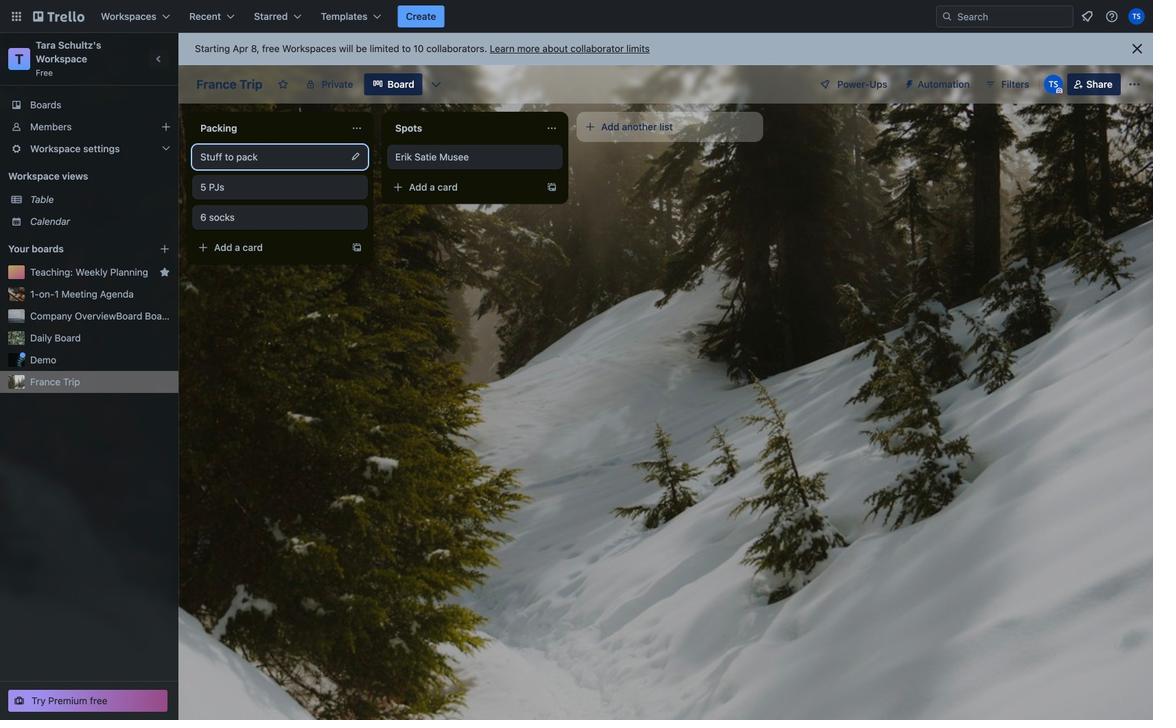 Task type: vqa. For each thing, say whether or not it's contained in the screenshot.
Primary element on the top of the page
yes



Task type: describe. For each thing, give the bounding box(es) containing it.
star or unstar board image
[[278, 79, 289, 90]]

starred icon image
[[159, 267, 170, 278]]

0 horizontal spatial tara schultz (taraschultz7) image
[[1044, 75, 1063, 94]]

Board name text field
[[189, 73, 269, 95]]

workspace navigation collapse icon image
[[150, 49, 169, 69]]

search image
[[942, 11, 953, 22]]

1 vertical spatial create from template… image
[[352, 242, 362, 253]]

show menu image
[[1128, 78, 1142, 91]]

your boards with 6 items element
[[8, 241, 139, 257]]



Task type: locate. For each thing, give the bounding box(es) containing it.
customize views image
[[430, 78, 443, 91]]

sm image
[[899, 73, 918, 93]]

tara schultz (taraschultz7) image
[[1129, 8, 1145, 25], [1044, 75, 1063, 94]]

primary element
[[0, 0, 1153, 33]]

None text field
[[387, 117, 541, 139]]

0 vertical spatial tara schultz (taraschultz7) image
[[1129, 8, 1145, 25]]

None text field
[[192, 117, 346, 139]]

this member is an admin of this board. image
[[1056, 88, 1063, 94]]

back to home image
[[33, 5, 84, 27]]

add board image
[[159, 244, 170, 255]]

1 horizontal spatial tara schultz (taraschultz7) image
[[1129, 8, 1145, 25]]

0 vertical spatial create from template… image
[[546, 182, 557, 193]]

create from template… image
[[546, 182, 557, 193], [352, 242, 362, 253]]

1 horizontal spatial create from template… image
[[546, 182, 557, 193]]

open information menu image
[[1105, 10, 1119, 23]]

0 horizontal spatial create from template… image
[[352, 242, 362, 253]]

edit card image
[[350, 151, 361, 162]]

0 notifications image
[[1079, 8, 1096, 25]]

1 vertical spatial tara schultz (taraschultz7) image
[[1044, 75, 1063, 94]]

Search field
[[936, 5, 1074, 27]]



